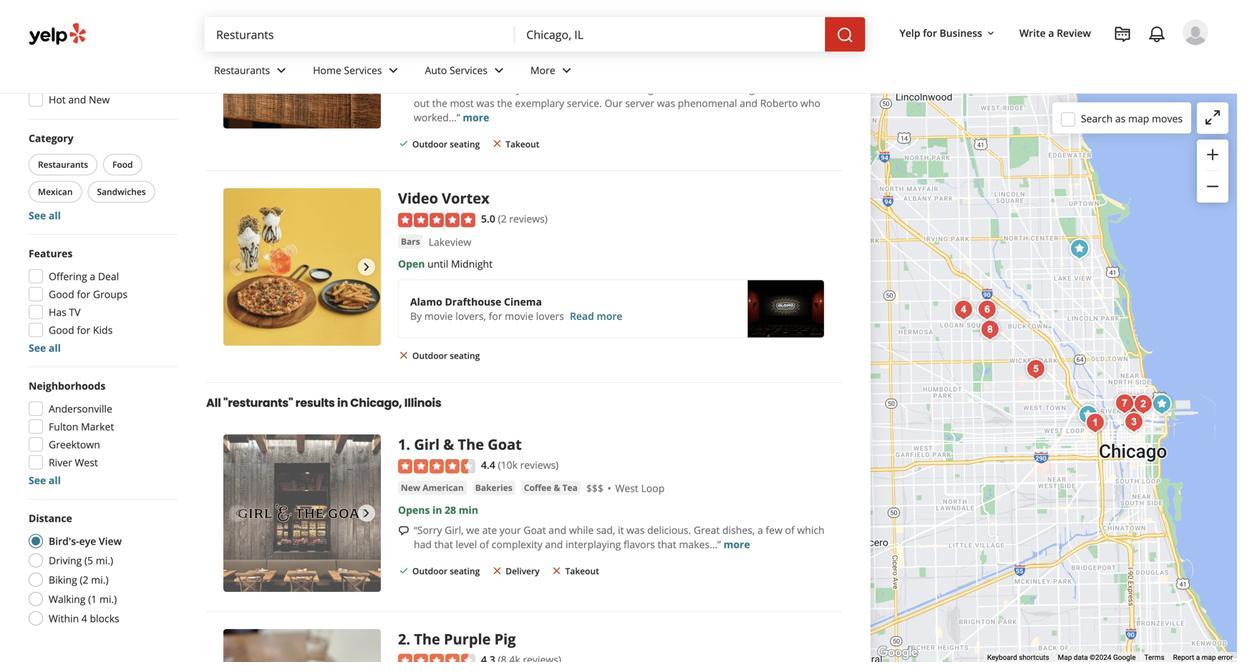 Task type: describe. For each thing, give the bounding box(es) containing it.
new inside the "new american" "button"
[[401, 482, 421, 494]]

kids
[[93, 323, 113, 337]]

olio e più image
[[1120, 391, 1149, 420]]

all for offering a deal
[[49, 341, 61, 355]]

food button
[[103, 154, 142, 176]]

write
[[1020, 26, 1046, 40]]

write a review link
[[1014, 20, 1098, 46]]

all for andersonville
[[49, 474, 61, 488]]

features
[[29, 247, 73, 260]]

reviews) for 4.4 (10k reviews)
[[521, 459, 559, 472]]

lovers,
[[456, 310, 486, 323]]

was right most
[[477, 96, 495, 110]]

google image
[[875, 644, 922, 663]]

report a map error
[[1174, 654, 1234, 662]]

ate
[[483, 524, 497, 537]]

home services
[[313, 63, 382, 77]]

2 min from the top
[[459, 504, 479, 517]]

moves
[[1153, 112, 1183, 125]]

goat for your
[[524, 524, 546, 537]]

girl
[[414, 435, 440, 455]]

bars link
[[398, 235, 423, 249]]

phenomenal
[[678, 96, 738, 110]]

no vacancy image
[[1111, 390, 1140, 418]]

interplaying
[[566, 538, 621, 552]]

reviews) for 5.0 (2 reviews)
[[510, 212, 548, 226]]

for for business
[[924, 26, 938, 40]]

see all for offering a deal
[[29, 341, 61, 355]]

1 28 from the top
[[445, 40, 456, 53]]

1 horizontal spatial the
[[458, 435, 484, 455]]

and right the complexity
[[545, 538, 563, 552]]

notifications image
[[1149, 26, 1166, 43]]

restaurants for restaurants link
[[214, 63, 270, 77]]

takes
[[510, 60, 537, 73]]

reservations
[[49, 39, 109, 53]]

yelp for business button
[[894, 20, 1003, 46]]

1 vertical spatial the
[[414, 630, 440, 649]]

our
[[605, 96, 623, 110]]

worked…"
[[414, 111, 460, 124]]

and inside "outstanding!! every dish was a burst of amazing flavors. but what might even stand out the most was the exemplary service. our server was phenomenal and roberto who worked…"
[[740, 96, 758, 110]]

driving
[[49, 554, 82, 568]]

in for "outstanding!! every dish was a burst of amazing flavors. but what might even stand out the most was the exemplary service. our server was phenomenal and roberto who worked…" previous image
[[433, 40, 442, 53]]

good for groups
[[49, 288, 128, 301]]

seating for delivery
[[450, 566, 480, 577]]

alamo
[[410, 295, 443, 309]]

offering a deal
[[49, 270, 119, 283]]

the purple pig image
[[1130, 390, 1158, 419]]

might
[[738, 82, 765, 96]]

services for auto services
[[450, 63, 488, 77]]

reservations
[[540, 60, 598, 73]]

walking (1 mi.)
[[49, 593, 117, 606]]

andersonville
[[49, 402, 112, 416]]

2 opens from the top
[[398, 504, 430, 517]]

offering
[[49, 270, 87, 283]]

river
[[49, 456, 72, 470]]

see for offering a deal
[[29, 341, 46, 355]]

previous image
[[229, 505, 246, 522]]

0 vertical spatial new
[[89, 93, 110, 106]]

2 28 from the top
[[445, 504, 456, 517]]

5 star rating image
[[398, 213, 476, 228]]

was down flavors.
[[657, 96, 676, 110]]

keyboard
[[988, 654, 1018, 662]]

european
[[476, 18, 517, 30]]

24 chevron down v2 image for restaurants
[[273, 62, 290, 79]]

2 the from the left
[[497, 96, 513, 110]]

restaurants for restaurants button at left
[[38, 159, 88, 171]]

driving (5 mi.)
[[49, 554, 113, 568]]

data
[[1075, 654, 1089, 662]]

bars inside bars button
[[401, 236, 420, 248]]

mi.) for biking (2 mi.)
[[91, 573, 109, 587]]

modern european
[[441, 18, 517, 30]]

coffee & tea button
[[521, 481, 581, 495]]

3 slideshow element from the top
[[224, 435, 381, 592]]

projects image
[[1115, 26, 1132, 43]]

offers
[[49, 21, 78, 35]]

flavors
[[624, 538, 655, 552]]

(10k
[[498, 459, 518, 472]]

outdoor seating for delivery
[[413, 566, 480, 577]]

2 outdoor seating from the top
[[413, 350, 480, 362]]

1 movie from the left
[[425, 310, 453, 323]]

outdoor for takeout
[[413, 138, 448, 150]]

more link for few
[[724, 538, 751, 552]]

every
[[496, 82, 522, 96]]

2 that from the left
[[658, 538, 677, 552]]

zoom out image
[[1205, 178, 1222, 195]]

results
[[296, 395, 335, 411]]

16 close v2 image for delivery
[[492, 565, 503, 577]]

dish
[[524, 82, 544, 96]]

address, neighborhood, city, state or zip text field
[[515, 17, 826, 52]]

4.3 star rating image
[[398, 654, 476, 663]]

outdoor for delivery
[[413, 566, 448, 577]]

more link for the
[[463, 111, 490, 124]]

bird's-
[[49, 535, 79, 548]]

see all button for andersonville
[[29, 474, 61, 488]]

west loop
[[616, 482, 665, 495]]

24 chevron down v2 image for home services
[[385, 62, 402, 79]]

the purple pig link
[[414, 630, 516, 649]]

1 vertical spatial delivery
[[506, 566, 540, 577]]

0 horizontal spatial &
[[444, 435, 454, 455]]

loop
[[642, 482, 665, 495]]

. for 2
[[407, 630, 411, 649]]

video
[[398, 189, 438, 208]]

au cheval image
[[1082, 408, 1111, 436]]

group containing category
[[26, 131, 178, 223]]

group containing neighborhoods
[[24, 379, 178, 488]]

by
[[410, 310, 422, 323]]

pig
[[495, 630, 516, 649]]

bakeries link
[[473, 481, 516, 495]]

lovers
[[536, 310, 564, 323]]

0 horizontal spatial of
[[480, 538, 489, 552]]

flavors.
[[657, 82, 691, 96]]

see all for andersonville
[[29, 474, 61, 488]]

penumbra image
[[950, 296, 979, 325]]

(2 for mi.)
[[80, 573, 89, 587]]

the perch image
[[1022, 355, 1051, 384]]

private
[[413, 60, 445, 73]]

seating for takeout
[[450, 138, 480, 150]]

girl & the goat link
[[414, 435, 522, 455]]

. for 1
[[407, 435, 411, 455]]

mexican
[[38, 186, 73, 198]]

fulton market inside group
[[49, 420, 114, 434]]

business
[[940, 26, 983, 40]]

2
[[398, 630, 407, 649]]

16 close v2 image for takeout
[[492, 138, 503, 149]]

auto services link
[[414, 52, 519, 93]]

(5
[[84, 554, 93, 568]]

business categories element
[[203, 52, 1209, 93]]

auto services
[[425, 63, 488, 77]]

1 vertical spatial west
[[616, 482, 639, 495]]

hot and new
[[49, 93, 110, 106]]

opens in 28 min for "next" image related to "outstanding!! every dish was a burst of amazing flavors. but what might even stand out the most was the exemplary service. our server was phenomenal and roberto who worked…"
[[398, 40, 479, 53]]

sad,
[[597, 524, 616, 537]]

user actions element
[[889, 18, 1229, 106]]

16 checkmark v2 image
[[398, 565, 410, 577]]

within 4 blocks
[[49, 612, 119, 626]]

group containing features
[[24, 246, 178, 355]]

"outstanding!!
[[414, 82, 494, 96]]

american
[[423, 482, 464, 494]]

0 vertical spatial delivery
[[80, 21, 118, 35]]

category
[[29, 131, 74, 145]]

1 see all button from the top
[[29, 209, 61, 222]]

things to do, nail salons, plumbers text field
[[205, 17, 515, 52]]

2 seating from the top
[[450, 350, 480, 362]]

16 checkmark v2 image
[[398, 138, 410, 149]]

makes…"
[[680, 538, 721, 552]]

16 speech v2 image for "outstanding!!
[[398, 84, 410, 95]]

map for error
[[1203, 654, 1217, 662]]

(2 for reviews)
[[498, 212, 507, 226]]

teddy r. image
[[1183, 19, 1209, 45]]

2 4.4 star rating image from the top
[[398, 460, 476, 474]]

video vortex
[[398, 189, 490, 208]]

as
[[1116, 112, 1126, 125]]

and right "hot" at the left top of page
[[68, 93, 86, 106]]

in for previous icon
[[433, 504, 442, 517]]

we
[[467, 524, 480, 537]]

none field "address, neighborhood, city, state or zip"
[[515, 17, 826, 52]]

16 close v2 image for takeout
[[551, 565, 563, 577]]

cocktail bars
[[529, 18, 585, 30]]

1 see from the top
[[29, 209, 46, 222]]

services for home services
[[344, 63, 382, 77]]

home services link
[[302, 52, 414, 93]]

while
[[569, 524, 594, 537]]

for for groups
[[77, 288, 90, 301]]

dishes,
[[723, 524, 755, 537]]

was up exemplary
[[546, 82, 565, 96]]

24 chevron down v2 image for more
[[559, 62, 576, 79]]

1 horizontal spatial market
[[626, 18, 659, 31]]

cocktail
[[529, 18, 563, 30]]

google
[[1114, 654, 1137, 662]]

takes reservations
[[510, 60, 598, 73]]

(1
[[88, 593, 97, 606]]

write a review
[[1020, 26, 1092, 40]]

girl,
[[445, 524, 464, 537]]

1 opens from the top
[[398, 40, 430, 53]]

events
[[448, 60, 478, 73]]



Task type: locate. For each thing, give the bounding box(es) containing it.
2 vertical spatial next image
[[358, 505, 375, 522]]

5.0
[[481, 212, 496, 226]]

level
[[456, 538, 477, 552]]

fulton right cocktail bars link
[[593, 18, 623, 31]]

pinstripes image
[[1148, 390, 1177, 419]]

a for write a review
[[1049, 26, 1055, 40]]

a left deal
[[90, 270, 95, 283]]

outdoor seating for takeout
[[413, 138, 480, 150]]

takeout down exemplary
[[506, 138, 540, 150]]

cocktail bars button
[[526, 17, 588, 31]]

and
[[68, 93, 86, 106], [740, 96, 758, 110], [549, 524, 567, 537], [545, 538, 563, 552]]

16 close v2 image down the complexity
[[492, 565, 503, 577]]

that down delicious.
[[658, 538, 677, 552]]

report a map error link
[[1174, 654, 1234, 662]]

sandwiches
[[97, 186, 146, 198]]

2 previous image from the top
[[229, 259, 246, 276]]

1 vertical spatial market
[[81, 420, 114, 434]]

bars right cocktail
[[566, 18, 585, 30]]

24 chevron down v2 image left home
[[273, 62, 290, 79]]

the
[[432, 96, 448, 110], [497, 96, 513, 110]]

none field up home services
[[205, 17, 515, 52]]

3 all from the top
[[49, 474, 61, 488]]

bars inside "cocktail bars" button
[[566, 18, 585, 30]]

next image
[[358, 41, 375, 58], [358, 259, 375, 276], [358, 505, 375, 522]]

more down dishes,
[[724, 538, 751, 552]]

1 opens in 28 min from the top
[[398, 40, 479, 53]]

1 horizontal spatial restaurants
[[214, 63, 270, 77]]

opens up 16 private events v2 'icon'
[[398, 40, 430, 53]]

24 chevron down v2 image for auto services
[[491, 62, 508, 79]]

1 horizontal spatial (2
[[498, 212, 507, 226]]

was
[[546, 82, 565, 96], [477, 96, 495, 110], [657, 96, 676, 110], [627, 524, 645, 537]]

2 . from the top
[[407, 630, 411, 649]]

movie down alamo
[[425, 310, 453, 323]]

slideshow element for "outstanding!! every dish was a burst of amazing flavors. but what might even stand out the most was the exemplary service. our server was phenomenal and roberto who worked…"
[[224, 0, 381, 129]]

3 see all from the top
[[29, 474, 61, 488]]

0 vertical spatial &
[[444, 435, 454, 455]]

0 vertical spatial restaurants
[[214, 63, 270, 77]]

bars up open
[[401, 236, 420, 248]]

28 up girl,
[[445, 504, 456, 517]]

0 vertical spatial see
[[29, 209, 46, 222]]

new american button
[[398, 481, 467, 495]]

option group
[[24, 512, 178, 630]]

0 vertical spatial west
[[75, 456, 98, 470]]

movie down cinema
[[505, 310, 534, 323]]

yelp for business
[[900, 26, 983, 40]]

restaurants button
[[29, 154, 97, 176]]

modern
[[441, 18, 474, 30]]

0 horizontal spatial bars
[[401, 236, 420, 248]]

mi.) right (1
[[99, 593, 117, 606]]

good for good for kids
[[49, 323, 74, 337]]

2 see all from the top
[[29, 341, 61, 355]]

more inside alamo drafthouse cinema by movie lovers, for movie lovers read more
[[597, 310, 623, 323]]

16 takes reservations v2 image
[[496, 61, 507, 72]]

1 16 speech v2 image from the top
[[398, 84, 410, 95]]

0 vertical spatial next image
[[358, 41, 375, 58]]

min up we
[[459, 504, 479, 517]]

see all button down has
[[29, 341, 61, 355]]

previous image for "outstanding!! every dish was a burst of amazing flavors. but what might even stand out the most was the exemplary service. our server was phenomenal and roberto who worked…"
[[229, 41, 246, 58]]

new left american
[[401, 482, 421, 494]]

0 vertical spatial min
[[459, 40, 479, 53]]

1 min from the top
[[459, 40, 479, 53]]

offers delivery
[[49, 21, 118, 35]]

1 horizontal spatial of
[[603, 82, 612, 96]]

movie
[[425, 310, 453, 323], [505, 310, 534, 323]]

good for good for groups
[[49, 288, 74, 301]]

fulton up the greektown
[[49, 420, 78, 434]]

1 horizontal spatial that
[[658, 538, 677, 552]]

see for andersonville
[[29, 474, 46, 488]]

2 all from the top
[[49, 341, 61, 355]]

"sorry
[[414, 524, 442, 537]]

all down "good for kids"
[[49, 341, 61, 355]]

who
[[801, 96, 821, 110]]

1 slideshow element from the top
[[224, 0, 381, 129]]

2 vertical spatial all
[[49, 474, 61, 488]]

coffee
[[524, 482, 552, 494]]

16 speech v2 image
[[398, 84, 410, 95], [398, 525, 410, 537]]

1 horizontal spatial 16 close v2 image
[[551, 565, 563, 577]]

(2 right 5.0
[[498, 212, 507, 226]]

opens in 28 min up "sorry
[[398, 504, 479, 517]]

3 seating from the top
[[450, 566, 480, 577]]

0 horizontal spatial map
[[1129, 112, 1150, 125]]

24 chevron down v2 image inside more link
[[559, 62, 576, 79]]

0 horizontal spatial that
[[435, 538, 453, 552]]

outdoor down by at the top of page
[[413, 350, 448, 362]]

was inside "sorry girl, we ate your goat and while sad, it was delicious.   great dishes, a few of which had that level of complexity and interplaying flavors that makes…"
[[627, 524, 645, 537]]

a right report
[[1197, 654, 1201, 662]]

2 16 speech v2 image from the top
[[398, 525, 410, 537]]

1 vertical spatial previous image
[[229, 259, 246, 276]]

map region
[[773, 17, 1238, 663]]

1 vertical spatial 16 close v2 image
[[492, 565, 503, 577]]

& left tea
[[554, 482, 561, 494]]

fulton market down andersonville
[[49, 420, 114, 434]]

2 see all button from the top
[[29, 341, 61, 355]]

2 movie from the left
[[505, 310, 534, 323]]

1 horizontal spatial new
[[401, 482, 421, 494]]

open
[[398, 257, 425, 271]]

1 horizontal spatial fulton
[[593, 18, 623, 31]]

2 see from the top
[[29, 341, 46, 355]]

more link
[[519, 52, 587, 93]]

2 slideshow element from the top
[[224, 189, 381, 346]]

food
[[112, 159, 133, 171]]

1 16 close v2 image from the top
[[492, 138, 503, 149]]

amazing
[[615, 82, 654, 96]]

16 close v2 image
[[398, 350, 410, 361], [551, 565, 563, 577]]

0 vertical spatial previous image
[[229, 41, 246, 58]]

distance
[[29, 512, 72, 525]]

seating down worked…"
[[450, 138, 480, 150]]

bakeries
[[476, 482, 513, 494]]

the up "4.3 star rating" image
[[414, 630, 440, 649]]

None field
[[205, 17, 515, 52], [515, 17, 826, 52]]

view
[[99, 535, 122, 548]]

market up amazing
[[626, 18, 659, 31]]

1 horizontal spatial movie
[[505, 310, 534, 323]]

restaurants inside business categories element
[[214, 63, 270, 77]]

0 vertical spatial the
[[458, 435, 484, 455]]

2 vertical spatial outdoor
[[413, 566, 448, 577]]

0 vertical spatial takeout
[[506, 138, 540, 150]]

1 that from the left
[[435, 538, 453, 552]]

1 vertical spatial more
[[597, 310, 623, 323]]

outdoor right 16 checkmark v2 icon on the top left of page
[[413, 138, 448, 150]]

1 services from the left
[[344, 63, 382, 77]]

west left loop
[[616, 482, 639, 495]]

none field up flavors.
[[515, 17, 826, 52]]

16 speech v2 image for "sorry
[[398, 525, 410, 537]]

fulton market
[[593, 18, 659, 31], [49, 420, 114, 434]]

24 chevron down v2 image inside restaurants link
[[273, 62, 290, 79]]

2 none field from the left
[[515, 17, 826, 52]]

info icon image
[[602, 60, 613, 72], [602, 60, 613, 72]]

reviews) up coffee
[[521, 459, 559, 472]]

services right home
[[344, 63, 382, 77]]

1 vertical spatial see all
[[29, 341, 61, 355]]

$$$
[[587, 482, 604, 495]]

1 horizontal spatial delivery
[[506, 566, 540, 577]]

2 24 chevron down v2 image from the left
[[559, 62, 576, 79]]

the down every
[[497, 96, 513, 110]]

slideshow element
[[224, 0, 381, 129], [224, 189, 381, 346], [224, 435, 381, 592]]

1 horizontal spatial takeout
[[566, 566, 600, 577]]

rose mary image
[[1075, 401, 1103, 430]]

atta girl image
[[976, 316, 1005, 345]]

a left 'few'
[[758, 524, 764, 537]]

opens up "sorry
[[398, 504, 430, 517]]

stand
[[793, 82, 819, 96]]

more link down dishes,
[[724, 538, 751, 552]]

modern european button
[[438, 17, 520, 31]]

1 vertical spatial takeout
[[566, 566, 600, 577]]

more for goat
[[724, 538, 751, 552]]

of inside "outstanding!! every dish was a burst of amazing flavors. but what might even stand out the most was the exemplary service. our server was phenomenal and roberto who worked…"
[[603, 82, 612, 96]]

. up "4.3 star rating" image
[[407, 630, 411, 649]]

a for offering a deal
[[90, 270, 95, 283]]

bakeries button
[[473, 481, 516, 495]]

daisies image
[[974, 296, 1002, 325]]

1 horizontal spatial &
[[554, 482, 561, 494]]

previous image
[[229, 41, 246, 58], [229, 259, 246, 276]]

1 vertical spatial see all button
[[29, 341, 61, 355]]

next image for "outstanding!! every dish was a burst of amazing flavors. but what might even stand out the most was the exemplary service. our server was phenomenal and roberto who worked…"
[[358, 41, 375, 58]]

keyboard shortcuts button
[[988, 653, 1050, 663]]

new right "hot" at the left top of page
[[89, 93, 110, 106]]

see all down river
[[29, 474, 61, 488]]

option group containing distance
[[24, 512, 178, 630]]

for inside alamo drafthouse cinema by movie lovers, for movie lovers read more
[[489, 310, 503, 323]]

opens in 28 min for 3rd "next" image from the top
[[398, 504, 479, 517]]

search image
[[837, 27, 854, 44]]

illinois
[[405, 395, 442, 411]]

it
[[618, 524, 624, 537]]

"sorry girl, we ate your goat and while sad, it was delicious.   great dishes, a few of which had that level of complexity and interplaying flavors that makes…"
[[414, 524, 825, 552]]

see all button down mexican button
[[29, 209, 61, 222]]

1
[[398, 435, 407, 455]]

1 outdoor seating from the top
[[413, 138, 480, 150]]

and down the 'might'
[[740, 96, 758, 110]]

28 up private events
[[445, 40, 456, 53]]

1 none field from the left
[[205, 17, 515, 52]]

4
[[82, 612, 87, 626]]

all down river
[[49, 474, 61, 488]]

was right the it
[[627, 524, 645, 537]]

opens in 28 min
[[398, 40, 479, 53], [398, 504, 479, 517]]

see down mexican button
[[29, 209, 46, 222]]

that down girl,
[[435, 538, 453, 552]]

seating down level
[[450, 566, 480, 577]]

terms
[[1145, 654, 1165, 662]]

for inside button
[[924, 26, 938, 40]]

. left girl
[[407, 435, 411, 455]]

error
[[1219, 654, 1234, 662]]

1 vertical spatial opens
[[398, 504, 430, 517]]

1 all from the top
[[49, 209, 61, 222]]

2 next image from the top
[[358, 259, 375, 276]]

restaurants inside button
[[38, 159, 88, 171]]

2 good from the top
[[49, 323, 74, 337]]

map data ©2024 google
[[1059, 654, 1137, 662]]

0 horizontal spatial more
[[463, 111, 490, 124]]

0 horizontal spatial the
[[432, 96, 448, 110]]

1 vertical spatial bars
[[401, 236, 420, 248]]

16 close v2 image for outdoor seating
[[398, 350, 410, 361]]

2 . the purple pig
[[398, 630, 516, 649]]

blocks
[[90, 612, 119, 626]]

map for moves
[[1129, 112, 1150, 125]]

mi.) right (5
[[96, 554, 113, 568]]

4.4 (10k reviews)
[[481, 459, 559, 472]]

1 the from the left
[[432, 96, 448, 110]]

0 horizontal spatial delivery
[[80, 21, 118, 35]]

0 horizontal spatial more link
[[463, 111, 490, 124]]

2 vertical spatial slideshow element
[[224, 435, 381, 592]]

outdoor seating
[[413, 138, 480, 150], [413, 350, 480, 362], [413, 566, 480, 577]]

good up has tv
[[49, 288, 74, 301]]

fulton market up amazing
[[593, 18, 659, 31]]

see all button for offering a deal
[[29, 341, 61, 355]]

2 vertical spatial seating
[[450, 566, 480, 577]]

a inside "link"
[[1049, 26, 1055, 40]]

0 vertical spatial fulton market
[[593, 18, 659, 31]]

©2024
[[1090, 654, 1112, 662]]

of down ate
[[480, 538, 489, 552]]

0 vertical spatial more link
[[463, 111, 490, 124]]

see up distance
[[29, 474, 46, 488]]

see all down mexican button
[[29, 209, 61, 222]]

cocktail bars link
[[526, 17, 588, 31]]

0 vertical spatial market
[[626, 18, 659, 31]]

in up "sorry
[[433, 504, 442, 517]]

mi.) for driving (5 mi.)
[[96, 554, 113, 568]]

market down andersonville
[[81, 420, 114, 434]]

0 vertical spatial opens in 28 min
[[398, 40, 479, 53]]

3 outdoor from the top
[[413, 566, 448, 577]]

16 chevron down v2 image
[[986, 28, 997, 39]]

1 24 chevron down v2 image from the left
[[273, 62, 290, 79]]

of right 'few'
[[786, 524, 795, 537]]

24 chevron down v2 image inside auto services link
[[491, 62, 508, 79]]

mexican button
[[29, 181, 82, 203]]

neighborhoods
[[29, 379, 106, 393]]

delivery up reservations
[[80, 21, 118, 35]]

3 see all button from the top
[[29, 474, 61, 488]]

(2 up walking (1 mi.)
[[80, 573, 89, 587]]

terms link
[[1145, 654, 1165, 662]]

goat up the complexity
[[524, 524, 546, 537]]

mi.) for walking (1 mi.)
[[99, 593, 117, 606]]

mi.) up (1
[[91, 573, 109, 587]]

0 vertical spatial of
[[603, 82, 612, 96]]

market inside group
[[81, 420, 114, 434]]

see up neighborhoods
[[29, 341, 46, 355]]

16 close v2 image down every
[[492, 138, 503, 149]]

1 previous image from the top
[[229, 41, 246, 58]]

for down the offering a deal at top left
[[77, 288, 90, 301]]

none field things to do, nail salons, plumbers
[[205, 17, 515, 52]]

greektown
[[49, 438, 100, 452]]

1 vertical spatial slideshow element
[[224, 189, 381, 346]]

more link down most
[[463, 111, 490, 124]]

outdoor seating down lovers,
[[413, 350, 480, 362]]

1 horizontal spatial more
[[597, 310, 623, 323]]

None search field
[[205, 17, 866, 52]]

1 horizontal spatial fulton market
[[593, 18, 659, 31]]

1 horizontal spatial bars
[[566, 18, 585, 30]]

few
[[766, 524, 783, 537]]

see all down has
[[29, 341, 61, 355]]

2 vertical spatial of
[[480, 538, 489, 552]]

good down has tv
[[49, 323, 74, 337]]

0 vertical spatial 16 speech v2 image
[[398, 84, 410, 95]]

1 . from the top
[[407, 435, 411, 455]]

for for kids
[[77, 323, 90, 337]]

west inside group
[[75, 456, 98, 470]]

0 horizontal spatial fulton
[[49, 420, 78, 434]]

1 vertical spatial opens in 28 min
[[398, 504, 479, 517]]

1 vertical spatial map
[[1203, 654, 1217, 662]]

1 vertical spatial &
[[554, 482, 561, 494]]

a for report a map error
[[1197, 654, 1201, 662]]

next image for outdoor seating
[[358, 259, 375, 276]]

1 vertical spatial mi.)
[[91, 573, 109, 587]]

your
[[500, 524, 521, 537]]

the dearborn image
[[1120, 408, 1149, 437]]

1 horizontal spatial services
[[450, 63, 488, 77]]

24 chevron down v2 image
[[273, 62, 290, 79], [559, 62, 576, 79]]

that
[[435, 538, 453, 552], [658, 538, 677, 552]]

previous image for outdoor seating
[[229, 259, 246, 276]]

1 vertical spatial (2
[[80, 573, 89, 587]]

report
[[1174, 654, 1195, 662]]

takeout for takeout's 16 close v2 icon
[[566, 566, 600, 577]]

expand map image
[[1205, 109, 1222, 126]]

for left kids
[[77, 323, 90, 337]]

16 speech v2 image down 16 private events v2 'icon'
[[398, 84, 410, 95]]

delicious.
[[648, 524, 692, 537]]

16 speech v2 image left "sorry
[[398, 525, 410, 537]]

seating down lovers,
[[450, 350, 480, 362]]

1 next image from the top
[[358, 41, 375, 58]]

1 vertical spatial in
[[337, 395, 348, 411]]

24 chevron down v2 image up every
[[491, 62, 508, 79]]

a inside "sorry girl, we ate your goat and while sad, it was delicious.   great dishes, a few of which had that level of complexity and interplaying flavors that makes…"
[[758, 524, 764, 537]]

a left burst
[[567, 82, 573, 96]]

and left the while at the left bottom of the page
[[549, 524, 567, 537]]

1 outdoor from the top
[[413, 138, 448, 150]]

2 vertical spatial more
[[724, 538, 751, 552]]

1 vertical spatial new
[[401, 482, 421, 494]]

1 vertical spatial more link
[[724, 538, 751, 552]]

hot
[[49, 93, 66, 106]]

a inside "outstanding!! every dish was a burst of amazing flavors. but what might even stand out the most was the exemplary service. our server was phenomenal and roberto who worked…"
[[567, 82, 573, 96]]

most
[[450, 96, 474, 110]]

1 see all from the top
[[29, 209, 61, 222]]

girl & the goat image
[[1082, 409, 1110, 438]]

0 vertical spatial 4.4 star rating image
[[398, 0, 476, 10]]

4.4 star rating image up modern
[[398, 0, 476, 10]]

video vortex link
[[398, 189, 490, 208]]

what
[[712, 82, 735, 96]]

1 vertical spatial see
[[29, 341, 46, 355]]

& inside button
[[554, 482, 561, 494]]

0 vertical spatial good
[[49, 288, 74, 301]]

0 horizontal spatial 16 close v2 image
[[398, 350, 410, 361]]

1 horizontal spatial goat
[[524, 524, 546, 537]]

0 horizontal spatial market
[[81, 420, 114, 434]]

map right as
[[1129, 112, 1150, 125]]

fulton inside group
[[49, 420, 78, 434]]

lakeview
[[429, 235, 472, 249]]

zoom in image
[[1205, 146, 1222, 163]]

review
[[1057, 26, 1092, 40]]

0 horizontal spatial new
[[89, 93, 110, 106]]

all
[[206, 395, 221, 411]]

in
[[433, 40, 442, 53], [337, 395, 348, 411], [433, 504, 442, 517]]

& right girl
[[444, 435, 454, 455]]

shortcuts
[[1020, 654, 1050, 662]]

service.
[[567, 96, 602, 110]]

the up worked…"
[[432, 96, 448, 110]]

biking (2 mi.)
[[49, 573, 109, 587]]

0 horizontal spatial restaurants
[[38, 159, 88, 171]]

0 vertical spatial 28
[[445, 40, 456, 53]]

16 private events v2 image
[[398, 61, 410, 72]]

0 vertical spatial slideshow element
[[224, 0, 381, 129]]

1 horizontal spatial 24 chevron down v2 image
[[491, 62, 508, 79]]

0 horizontal spatial takeout
[[506, 138, 540, 150]]

reviews) right 5.0
[[510, 212, 548, 226]]

2 services from the left
[[450, 63, 488, 77]]

server
[[626, 96, 655, 110]]

vortex
[[442, 189, 490, 208]]

24 chevron down v2 image
[[385, 62, 402, 79], [491, 62, 508, 79]]

1 4.4 star rating image from the top
[[398, 0, 476, 10]]

2 horizontal spatial of
[[786, 524, 795, 537]]

goat up (10k
[[488, 435, 522, 455]]

0 vertical spatial 16 close v2 image
[[398, 350, 410, 361]]

1 vertical spatial outdoor
[[413, 350, 448, 362]]

a right write
[[1049, 26, 1055, 40]]

0 vertical spatial reviews)
[[510, 212, 548, 226]]

2 16 close v2 image from the top
[[492, 565, 503, 577]]

goat for the
[[488, 435, 522, 455]]

1 vertical spatial 16 speech v2 image
[[398, 525, 410, 537]]

the up the 4.4
[[458, 435, 484, 455]]

0 vertical spatial 16 close v2 image
[[492, 138, 503, 149]]

1 24 chevron down v2 image from the left
[[385, 62, 402, 79]]

opens in 28 min up private events
[[398, 40, 479, 53]]

map left error
[[1203, 654, 1217, 662]]

1 seating from the top
[[450, 138, 480, 150]]

goat inside "sorry girl, we ate your goat and while sad, it was delicious.   great dishes, a few of which had that level of complexity and interplaying flavors that makes…"
[[524, 524, 546, 537]]

2 opens in 28 min from the top
[[398, 504, 479, 517]]

yelp
[[900, 26, 921, 40]]

home
[[313, 63, 342, 77]]

0 vertical spatial in
[[433, 40, 442, 53]]

all down mexican button
[[49, 209, 61, 222]]

midnight
[[451, 257, 493, 271]]

takeout for 16 close v2 image for takeout
[[506, 138, 540, 150]]

coffee & tea
[[524, 482, 578, 494]]

modern european link
[[438, 17, 520, 31]]

delivery down the complexity
[[506, 566, 540, 577]]

good
[[49, 288, 74, 301], [49, 323, 74, 337]]

for right lovers,
[[489, 310, 503, 323]]

4.4 star rating image
[[398, 0, 476, 10], [398, 460, 476, 474]]

a inside group
[[90, 270, 95, 283]]

0 vertical spatial fulton
[[593, 18, 623, 31]]

2 outdoor from the top
[[413, 350, 448, 362]]

0 horizontal spatial (2
[[80, 573, 89, 587]]

within
[[49, 612, 79, 626]]

24 chevron down v2 image inside home services link
[[385, 62, 402, 79]]

2 vertical spatial in
[[433, 504, 442, 517]]

0 vertical spatial see all button
[[29, 209, 61, 222]]

0 vertical spatial seating
[[450, 138, 480, 150]]

see all button down river
[[29, 474, 61, 488]]

1 vertical spatial fulton
[[49, 420, 78, 434]]

16 close v2 image
[[492, 138, 503, 149], [492, 565, 503, 577]]

slideshow element for outdoor seating
[[224, 189, 381, 346]]

1 vertical spatial goat
[[524, 524, 546, 537]]

video vortex image
[[1066, 235, 1095, 264]]

3 next image from the top
[[358, 505, 375, 522]]

1 vertical spatial .
[[407, 630, 411, 649]]

read
[[570, 310, 594, 323]]

2 vertical spatial mi.)
[[99, 593, 117, 606]]

which
[[798, 524, 825, 537]]

3 outdoor seating from the top
[[413, 566, 480, 577]]

bird's-eye view
[[49, 535, 122, 548]]

more for burst
[[463, 111, 490, 124]]

group
[[26, 131, 178, 223], [1198, 140, 1229, 203], [24, 246, 178, 355], [24, 379, 178, 488]]

2 24 chevron down v2 image from the left
[[491, 62, 508, 79]]

services up "outstanding!!
[[450, 63, 488, 77]]

1 horizontal spatial map
[[1203, 654, 1217, 662]]

in up private events
[[433, 40, 442, 53]]

sandwiches button
[[88, 181, 155, 203]]

of up our
[[603, 82, 612, 96]]

for right yelp
[[924, 26, 938, 40]]

0 vertical spatial map
[[1129, 112, 1150, 125]]

search
[[1082, 112, 1113, 125]]

24 chevron down v2 image right more
[[559, 62, 576, 79]]

1 good from the top
[[49, 288, 74, 301]]

3 see from the top
[[29, 474, 46, 488]]

more down most
[[463, 111, 490, 124]]



Task type: vqa. For each thing, say whether or not it's contained in the screenshot.
BIKE RENTALS
no



